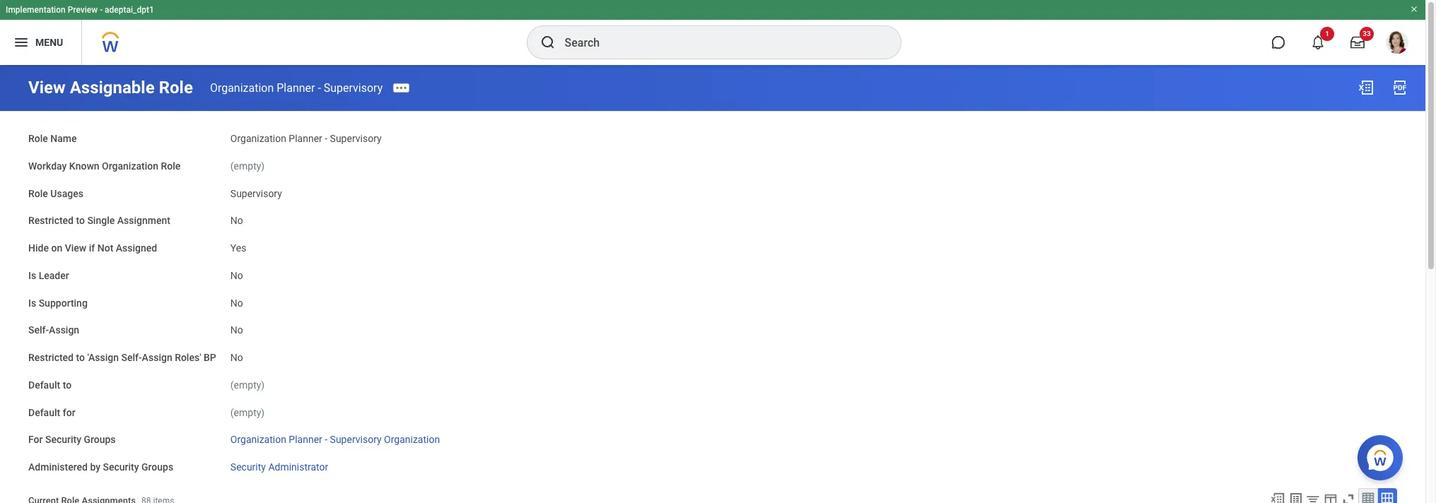 Task type: locate. For each thing, give the bounding box(es) containing it.
assign
[[49, 325, 79, 336], [142, 352, 172, 364]]

menu button
[[0, 20, 82, 65]]

1 vertical spatial organization planner - supervisory
[[230, 133, 382, 144]]

organization inside role name element
[[230, 133, 286, 144]]

planner up role name element
[[277, 81, 315, 94]]

1 vertical spatial to
[[76, 352, 85, 364]]

0 vertical spatial restricted
[[28, 215, 74, 227]]

menu
[[35, 37, 63, 48]]

restricted to 'assign self-assign roles' bp element
[[230, 344, 243, 365]]

- right preview
[[100, 5, 103, 15]]

table image
[[1362, 491, 1376, 504]]

security right by
[[103, 462, 139, 473]]

organization for organization planner - supervisory link
[[210, 81, 274, 94]]

toolbar
[[1264, 489, 1398, 504]]

no up hide on view if not assigned element
[[230, 215, 243, 227]]

inbox large image
[[1351, 35, 1365, 50]]

supervisory inside role name element
[[330, 133, 382, 144]]

0 vertical spatial (empty)
[[230, 160, 265, 172]]

1 button
[[1303, 27, 1335, 58]]

name
[[50, 133, 77, 144]]

organization
[[210, 81, 274, 94], [230, 133, 286, 144], [102, 160, 158, 172], [230, 434, 286, 446], [384, 434, 440, 446]]

4 no from the top
[[230, 325, 243, 336]]

security left 'administrator'
[[230, 462, 266, 473]]

planner up 'administrator'
[[289, 434, 322, 446]]

view printable version (pdf) image
[[1392, 79, 1409, 96]]

is left leader in the bottom of the page
[[28, 270, 36, 281]]

1 horizontal spatial export to excel image
[[1358, 79, 1375, 96]]

- down organization planner - supervisory link
[[325, 133, 328, 144]]

2 no from the top
[[230, 270, 243, 281]]

preview
[[68, 5, 98, 15]]

1 vertical spatial groups
[[141, 462, 173, 473]]

supervisory inside organization planner - supervisory organization link
[[330, 434, 382, 446]]

menu banner
[[0, 0, 1426, 65]]

default up default for at the bottom
[[28, 380, 60, 391]]

no up self-assign element
[[230, 297, 243, 309]]

2 vertical spatial to
[[63, 380, 72, 391]]

to left "'assign" at the bottom left of the page
[[76, 352, 85, 364]]

workday
[[28, 160, 67, 172]]

restricted up default to
[[28, 352, 74, 364]]

role name element
[[230, 124, 382, 146]]

self-assign
[[28, 325, 79, 336]]

0 horizontal spatial export to excel image
[[1270, 492, 1286, 504]]

no up is supporting element
[[230, 270, 243, 281]]

1 vertical spatial default
[[28, 407, 60, 418]]

2 vertical spatial (empty)
[[230, 407, 265, 418]]

organization planner - supervisory down organization planner - supervisory link
[[230, 133, 382, 144]]

0 vertical spatial groups
[[84, 434, 116, 446]]

bp
[[204, 352, 216, 364]]

no
[[230, 215, 243, 227], [230, 270, 243, 281], [230, 297, 243, 309], [230, 325, 243, 336], [230, 352, 243, 364]]

to left single
[[76, 215, 85, 227]]

profile logan mcneil image
[[1386, 31, 1409, 57]]

to up "for"
[[63, 380, 72, 391]]

1 vertical spatial planner
[[289, 133, 322, 144]]

2 restricted from the top
[[28, 352, 74, 364]]

2 is from the top
[[28, 297, 36, 309]]

no for is supporting
[[230, 297, 243, 309]]

default to
[[28, 380, 72, 391]]

default left "for"
[[28, 407, 60, 418]]

- for organization planner - supervisory link
[[318, 81, 321, 94]]

0 horizontal spatial self-
[[28, 325, 49, 336]]

0 vertical spatial planner
[[277, 81, 315, 94]]

hide on view if not assigned element
[[230, 234, 246, 255]]

leader
[[39, 270, 69, 281]]

no up restricted to 'assign self-assign roles' bp element
[[230, 325, 243, 336]]

assigned
[[116, 243, 157, 254]]

is leader
[[28, 270, 69, 281]]

groups up administered by security groups
[[84, 434, 116, 446]]

assign down supporting
[[49, 325, 79, 336]]

export to excel image
[[1358, 79, 1375, 96], [1270, 492, 1286, 504]]

1 vertical spatial view
[[65, 243, 86, 254]]

1 is from the top
[[28, 270, 36, 281]]

is
[[28, 270, 36, 281], [28, 297, 36, 309]]

self- down is supporting
[[28, 325, 49, 336]]

1 vertical spatial assign
[[142, 352, 172, 364]]

planner
[[277, 81, 315, 94], [289, 133, 322, 144], [289, 434, 322, 446]]

restricted to single assignment
[[28, 215, 170, 227]]

view assignable role main content
[[0, 65, 1426, 504]]

export to excel image left view printable version (pdf) image
[[1358, 79, 1375, 96]]

close environment banner image
[[1410, 5, 1419, 13]]

view down menu
[[28, 78, 66, 98]]

fullscreen image
[[1341, 492, 1357, 504]]

for
[[63, 407, 75, 418]]

1
[[1326, 30, 1330, 37]]

view left if
[[65, 243, 86, 254]]

implementation preview -   adeptai_dpt1
[[6, 5, 154, 15]]

supporting
[[39, 297, 88, 309]]

notifications large image
[[1311, 35, 1326, 50]]

1 vertical spatial is
[[28, 297, 36, 309]]

(empty) for workday known organization role
[[230, 160, 265, 172]]

restricted
[[28, 215, 74, 227], [28, 352, 74, 364]]

roles'
[[175, 352, 201, 364]]

yes
[[230, 243, 246, 254]]

- for organization planner - supervisory organization link
[[325, 434, 328, 446]]

assign left roles'
[[142, 352, 172, 364]]

5 no from the top
[[230, 352, 243, 364]]

to for single
[[76, 215, 85, 227]]

1 vertical spatial (empty)
[[230, 380, 265, 391]]

self-
[[28, 325, 49, 336], [121, 352, 142, 364]]

organization planner - supervisory for role name element
[[230, 133, 382, 144]]

0 horizontal spatial security
[[45, 434, 81, 446]]

0 horizontal spatial groups
[[84, 434, 116, 446]]

0 vertical spatial is
[[28, 270, 36, 281]]

planner inside role name element
[[289, 133, 322, 144]]

0 vertical spatial self-
[[28, 325, 49, 336]]

2 default from the top
[[28, 407, 60, 418]]

justify image
[[13, 34, 30, 51]]

view
[[28, 78, 66, 98], [65, 243, 86, 254]]

organization planner - supervisory
[[210, 81, 383, 94], [230, 133, 382, 144]]

(empty) for default for
[[230, 407, 265, 418]]

organization planner - supervisory for organization planner - supervisory link
[[210, 81, 383, 94]]

0 vertical spatial default
[[28, 380, 60, 391]]

organization planner - supervisory up role name element
[[210, 81, 383, 94]]

supervisory
[[324, 81, 383, 94], [330, 133, 382, 144], [230, 188, 282, 199], [330, 434, 382, 446]]

default
[[28, 380, 60, 391], [28, 407, 60, 418]]

administrator
[[268, 462, 328, 473]]

1 horizontal spatial self-
[[121, 352, 142, 364]]

1 no from the top
[[230, 215, 243, 227]]

(empty)
[[230, 160, 265, 172], [230, 380, 265, 391], [230, 407, 265, 418]]

- inside role name element
[[325, 133, 328, 144]]

1 restricted from the top
[[28, 215, 74, 227]]

3 (empty) from the top
[[230, 407, 265, 418]]

- up role name element
[[318, 81, 321, 94]]

role up assignment
[[161, 160, 181, 172]]

0 vertical spatial assign
[[49, 325, 79, 336]]

2 vertical spatial planner
[[289, 434, 322, 446]]

export to excel image for view printable version (pdf) image
[[1358, 79, 1375, 96]]

role
[[159, 78, 193, 98], [28, 133, 48, 144], [161, 160, 181, 172], [28, 188, 48, 199]]

security right for on the bottom left of page
[[45, 434, 81, 446]]

security
[[45, 434, 81, 446], [103, 462, 139, 473], [230, 462, 266, 473]]

default for default for
[[28, 407, 60, 418]]

select to filter grid data image
[[1306, 493, 1321, 504]]

1 (empty) from the top
[[230, 160, 265, 172]]

export to worksheets image
[[1288, 492, 1305, 504]]

planner down organization planner - supervisory link
[[289, 133, 322, 144]]

restricted for restricted to 'assign self-assign roles' bp
[[28, 352, 74, 364]]

supervisory for role name element
[[330, 133, 382, 144]]

export to excel image left export to worksheets icon
[[1270, 492, 1286, 504]]

self- right "'assign" at the bottom left of the page
[[121, 352, 142, 364]]

- up 'administrator'
[[325, 434, 328, 446]]

- inside menu banner
[[100, 5, 103, 15]]

'assign
[[87, 352, 119, 364]]

administered
[[28, 462, 88, 473]]

groups
[[84, 434, 116, 446], [141, 462, 173, 473]]

1 vertical spatial restricted
[[28, 352, 74, 364]]

is for is leader
[[28, 270, 36, 281]]

1 horizontal spatial assign
[[142, 352, 172, 364]]

search image
[[539, 34, 556, 51]]

(empty) for default to
[[230, 380, 265, 391]]

0 vertical spatial export to excel image
[[1358, 79, 1375, 96]]

1 vertical spatial export to excel image
[[1270, 492, 1286, 504]]

Search Workday  search field
[[565, 27, 872, 58]]

to
[[76, 215, 85, 227], [76, 352, 85, 364], [63, 380, 72, 391]]

administered by security groups
[[28, 462, 173, 473]]

0 vertical spatial to
[[76, 215, 85, 227]]

adeptai_dpt1
[[105, 5, 154, 15]]

33 button
[[1342, 27, 1374, 58]]

implementation
[[6, 5, 66, 15]]

planner for view assignable role
[[277, 81, 315, 94]]

not
[[97, 243, 113, 254]]

1 default from the top
[[28, 380, 60, 391]]

-
[[100, 5, 103, 15], [318, 81, 321, 94], [325, 133, 328, 144], [325, 434, 328, 446]]

no right the bp
[[230, 352, 243, 364]]

0 vertical spatial organization planner - supervisory
[[210, 81, 383, 94]]

3 no from the top
[[230, 297, 243, 309]]

is left supporting
[[28, 297, 36, 309]]

no for is leader
[[230, 270, 243, 281]]

restricted down role usages
[[28, 215, 74, 227]]

groups right by
[[141, 462, 173, 473]]

for
[[28, 434, 43, 446]]

organization for role name element
[[230, 133, 286, 144]]

2 (empty) from the top
[[230, 380, 265, 391]]

organization planner - supervisory organization
[[230, 434, 440, 446]]



Task type: describe. For each thing, give the bounding box(es) containing it.
expand table image
[[1381, 491, 1395, 504]]

restricted for restricted to single assignment
[[28, 215, 74, 227]]

restricted to 'assign self-assign roles' bp
[[28, 352, 216, 364]]

planner for for security groups
[[289, 434, 322, 446]]

restricted to single assignment element
[[230, 207, 243, 228]]

1 horizontal spatial groups
[[141, 462, 173, 473]]

for security groups
[[28, 434, 116, 446]]

no for self-assign
[[230, 325, 243, 336]]

organization planner - supervisory organization link
[[230, 432, 440, 446]]

assignable
[[70, 78, 155, 98]]

role left name
[[28, 133, 48, 144]]

is for is supporting
[[28, 297, 36, 309]]

single
[[87, 215, 115, 227]]

organization for organization planner - supervisory organization link
[[230, 434, 286, 446]]

is supporting
[[28, 297, 88, 309]]

0 horizontal spatial assign
[[49, 325, 79, 336]]

on
[[51, 243, 62, 254]]

role right assignable
[[159, 78, 193, 98]]

hide
[[28, 243, 49, 254]]

if
[[89, 243, 95, 254]]

assignment
[[117, 215, 170, 227]]

no for restricted to single assignment
[[230, 215, 243, 227]]

supervisory element
[[230, 185, 282, 199]]

33
[[1363, 30, 1371, 37]]

to for 'assign
[[76, 352, 85, 364]]

organization planner - supervisory link
[[210, 81, 383, 94]]

1 horizontal spatial security
[[103, 462, 139, 473]]

1 vertical spatial self-
[[121, 352, 142, 364]]

is leader element
[[230, 262, 243, 283]]

default for
[[28, 407, 75, 418]]

known
[[69, 160, 99, 172]]

role name
[[28, 133, 77, 144]]

2 horizontal spatial security
[[230, 462, 266, 473]]

supervisory for organization planner - supervisory link
[[324, 81, 383, 94]]

role left usages
[[28, 188, 48, 199]]

security administrator
[[230, 462, 328, 473]]

workday known organization role
[[28, 160, 181, 172]]

security administrator link
[[230, 459, 328, 473]]

self-assign element
[[230, 316, 243, 337]]

toolbar inside view assignable role main content
[[1264, 489, 1398, 504]]

role usages
[[28, 188, 83, 199]]

supervisory for organization planner - supervisory organization link
[[330, 434, 382, 446]]

0 vertical spatial view
[[28, 78, 66, 98]]

export to excel image for export to worksheets icon
[[1270, 492, 1286, 504]]

is supporting element
[[230, 289, 243, 310]]

hide on view if not assigned
[[28, 243, 157, 254]]

no for restricted to 'assign self-assign roles' bp
[[230, 352, 243, 364]]

- for role name element
[[325, 133, 328, 144]]

view assignable role
[[28, 78, 193, 98]]

default for default to
[[28, 380, 60, 391]]

usages
[[50, 188, 83, 199]]

by
[[90, 462, 100, 473]]

click to view/edit grid preferences image
[[1323, 492, 1339, 504]]



Task type: vqa. For each thing, say whether or not it's contained in the screenshot.
Field popup button
no



